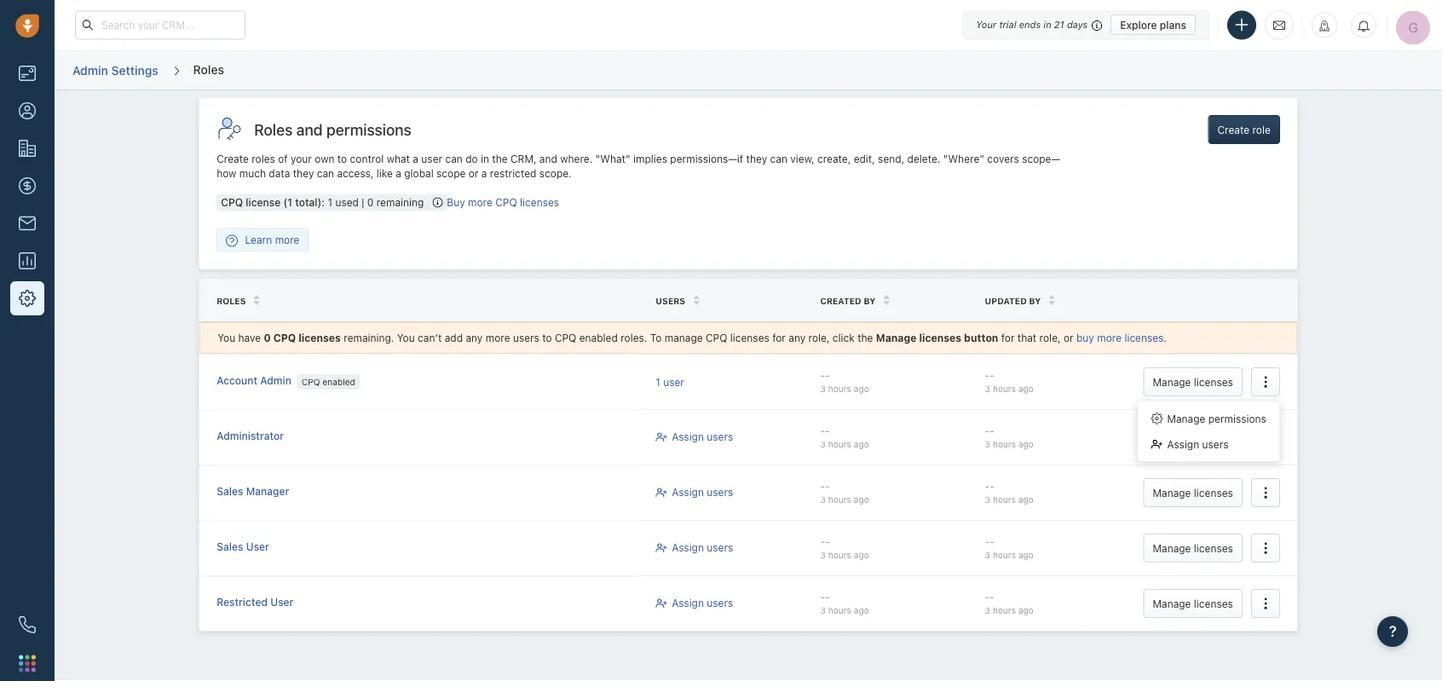 Task type: describe. For each thing, give the bounding box(es) containing it.
manage
[[665, 332, 703, 344]]

created by
[[820, 296, 876, 306]]

how
[[217, 168, 236, 180]]

manage licenses for restricted user
[[1153, 597, 1233, 609]]

your
[[291, 153, 312, 165]]

used
[[335, 196, 359, 208]]

more right buy
[[468, 196, 493, 208]]

2 horizontal spatial a
[[481, 168, 487, 180]]

manager
[[246, 485, 289, 497]]

of
[[278, 153, 288, 165]]

assign users link for sales manager
[[656, 485, 733, 499]]

control
[[350, 153, 384, 165]]

restricted user
[[217, 596, 294, 608]]

account admin
[[217, 375, 291, 386]]

crm,
[[511, 153, 537, 165]]

and inside create roles of your own to control what a user can do in the crm, and where. "what" implies permissions—if they can view, create, edit, send, delete. "where" covers scope— how much data they can access, like a global scope or a restricted scope.
[[539, 153, 557, 165]]

assign for administrator
[[672, 431, 704, 443]]

buy more cpq licenses
[[447, 196, 559, 208]]

1 vertical spatial enabled
[[323, 377, 355, 386]]

1 vertical spatial user
[[663, 376, 684, 388]]

edit,
[[854, 153, 875, 165]]

assign for sales manager
[[672, 486, 704, 498]]

assign users for sales user
[[672, 542, 733, 553]]

updated by
[[985, 296, 1041, 306]]

account
[[217, 375, 257, 386]]

explore plans link
[[1111, 14, 1196, 35]]

total):
[[295, 196, 325, 208]]

sales manager
[[217, 485, 289, 497]]

manage for fifth manage licenses button from the bottom of the page
[[1153, 376, 1191, 388]]

license
[[246, 196, 281, 208]]

sales for sales manager
[[217, 485, 243, 497]]

by for created by
[[864, 296, 876, 306]]

"what"
[[595, 153, 631, 165]]

sales user
[[217, 541, 269, 553]]

restricted user link
[[217, 596, 294, 610]]

explore
[[1120, 19, 1157, 31]]

updated
[[985, 296, 1027, 306]]

licenses.
[[1125, 332, 1167, 344]]

buy more licenses. link
[[1077, 332, 1167, 344]]

to inside create roles of your own to control what a user can do in the crm, and where. "what" implies permissions—if they can view, create, edit, send, delete. "where" covers scope— how much data they can access, like a global scope or a restricted scope.
[[337, 153, 347, 165]]

data
[[269, 168, 290, 180]]

2 you from the left
[[397, 332, 415, 344]]

administrator
[[217, 430, 284, 442]]

what
[[387, 153, 410, 165]]

manage licenses button for restricted user
[[1144, 589, 1243, 618]]

sales manager link
[[217, 485, 289, 499]]

0 horizontal spatial and
[[296, 120, 323, 139]]

can't
[[418, 332, 442, 344]]

1 role, from the left
[[809, 332, 830, 344]]

learn more link
[[218, 232, 308, 247]]

1 for from the left
[[772, 332, 786, 344]]

that
[[1018, 332, 1037, 344]]

button
[[964, 332, 998, 344]]

1 horizontal spatial the
[[858, 332, 873, 344]]

remaining.
[[344, 332, 394, 344]]

click
[[833, 332, 855, 344]]

to
[[650, 332, 662, 344]]

1 horizontal spatial in
[[1044, 19, 1052, 30]]

manage permissions
[[1167, 412, 1267, 424]]

users for restricted user
[[707, 597, 733, 609]]

1 you from the left
[[218, 332, 235, 344]]

like
[[377, 168, 393, 180]]

assign users for administrator
[[672, 431, 733, 443]]

manage licenses for sales user
[[1153, 542, 1233, 554]]

scope
[[436, 168, 466, 180]]

1 horizontal spatial admin
[[260, 375, 291, 386]]

have
[[238, 332, 261, 344]]

access,
[[337, 168, 374, 180]]

cpq down restricted
[[495, 196, 517, 208]]

manage licenses button for administrator
[[1144, 423, 1243, 452]]

where.
[[560, 153, 593, 165]]

2 for from the left
[[1001, 332, 1015, 344]]

1 horizontal spatial to
[[542, 332, 552, 344]]

much
[[239, 168, 266, 180]]

your
[[976, 19, 997, 30]]

the inside create roles of your own to control what a user can do in the crm, and where. "what" implies permissions—if they can view, create, edit, send, delete. "where" covers scope— how much data they can access, like a global scope or a restricted scope.
[[492, 153, 508, 165]]

cpq down 'how'
[[221, 196, 243, 208]]

users for sales manager
[[707, 486, 733, 498]]

plans
[[1160, 19, 1187, 31]]

send,
[[878, 153, 905, 165]]

global
[[404, 168, 434, 180]]

buy
[[1077, 332, 1094, 344]]

admin settings
[[72, 63, 158, 77]]

manage for manage licenses button related to administrator
[[1153, 431, 1191, 443]]

manage for manage licenses button related to sales user
[[1153, 542, 1191, 554]]

|
[[362, 196, 364, 208]]

add
[[445, 332, 463, 344]]

1 vertical spatial 1
[[656, 376, 660, 388]]

do
[[466, 153, 478, 165]]

what's new image
[[1319, 20, 1331, 32]]

"where"
[[943, 153, 985, 165]]

admin settings link
[[72, 57, 159, 84]]

account admin link
[[217, 375, 291, 388]]

sales user link
[[217, 541, 269, 554]]

permissions—if
[[670, 153, 743, 165]]

(1
[[283, 196, 292, 208]]

assign users link for administrator
[[656, 429, 733, 444]]

roles and permissions
[[254, 120, 412, 139]]

scope—
[[1022, 153, 1060, 165]]

create roles of your own to control what a user can do in the crm, and where. "what" implies permissions—if they can view, create, edit, send, delete. "where" covers scope— how much data they can access, like a global scope or a restricted scope.
[[217, 153, 1060, 180]]

create role button
[[1208, 115, 1280, 144]]

your trial ends in 21 days
[[976, 19, 1088, 30]]

0 vertical spatial permissions
[[326, 120, 412, 139]]

scope.
[[539, 168, 572, 180]]

cpq license (1 total): 1 used | 0 remaining
[[221, 196, 424, 208]]

freshworks switcher image
[[19, 655, 36, 672]]



Task type: vqa. For each thing, say whether or not it's contained in the screenshot.
Email
no



Task type: locate. For each thing, give the bounding box(es) containing it.
3 manage licenses from the top
[[1153, 487, 1233, 499]]

manage licenses button for sales user
[[1144, 534, 1243, 563]]

1 free license is available in your account image
[[432, 197, 443, 207]]

1 assign users link from the top
[[656, 429, 733, 444]]

1 horizontal spatial any
[[789, 332, 806, 344]]

0 horizontal spatial role,
[[809, 332, 830, 344]]

manage licenses button for sales manager
[[1144, 478, 1243, 507]]

0 vertical spatial in
[[1044, 19, 1052, 30]]

they left view,
[[746, 153, 767, 165]]

user for restricted user
[[270, 596, 294, 608]]

restricted
[[217, 596, 268, 608]]

users for administrator
[[707, 431, 733, 443]]

assign
[[672, 431, 704, 443], [1167, 438, 1199, 450], [672, 486, 704, 498], [672, 542, 704, 553], [672, 597, 704, 609]]

0 horizontal spatial create
[[217, 153, 249, 165]]

1 horizontal spatial enabled
[[579, 332, 618, 344]]

1 horizontal spatial role,
[[1040, 332, 1061, 344]]

they down your
[[293, 168, 314, 180]]

more right add
[[486, 332, 510, 344]]

permissions
[[326, 120, 412, 139], [1208, 412, 1267, 424]]

and up scope.
[[539, 153, 557, 165]]

can up the scope
[[445, 153, 463, 165]]

assign for restricted user
[[672, 597, 704, 609]]

0 horizontal spatial in
[[481, 153, 489, 165]]

cpq right have
[[273, 332, 296, 344]]

1 horizontal spatial they
[[746, 153, 767, 165]]

1 horizontal spatial or
[[1064, 332, 1074, 344]]

admin inside 'link'
[[72, 63, 108, 77]]

or inside create roles of your own to control what a user can do in the crm, and where. "what" implies permissions—if they can view, create, edit, send, delete. "where" covers scope— how much data they can access, like a global scope or a restricted scope.
[[469, 168, 479, 180]]

0 horizontal spatial 0
[[264, 332, 271, 344]]

0 horizontal spatial for
[[772, 332, 786, 344]]

1 horizontal spatial 1
[[656, 376, 660, 388]]

0 horizontal spatial 1
[[328, 196, 332, 208]]

0 right | at the top of the page
[[367, 196, 374, 208]]

1 horizontal spatial you
[[397, 332, 415, 344]]

0 vertical spatial user
[[421, 153, 442, 165]]

2 any from the left
[[789, 332, 806, 344]]

Search your CRM... text field
[[75, 11, 245, 40]]

more right 'buy'
[[1097, 332, 1122, 344]]

and
[[296, 120, 323, 139], [539, 153, 557, 165]]

0 vertical spatial or
[[469, 168, 479, 180]]

cpq
[[495, 196, 517, 208], [221, 196, 243, 208], [273, 332, 296, 344], [555, 332, 577, 344], [706, 332, 727, 344], [302, 377, 320, 386]]

2 manage licenses from the top
[[1153, 431, 1233, 443]]

roles up have
[[217, 296, 246, 306]]

5 manage licenses button from the top
[[1144, 589, 1243, 618]]

1 horizontal spatial create
[[1218, 124, 1250, 136]]

in inside create roles of your own to control what a user can do in the crm, and where. "what" implies permissions—if they can view, create, edit, send, delete. "where" covers scope— how much data they can access, like a global scope or a restricted scope.
[[481, 153, 489, 165]]

manage licenses for sales manager
[[1153, 487, 1233, 499]]

0 horizontal spatial by
[[864, 296, 876, 306]]

created
[[820, 296, 861, 306]]

in
[[1044, 19, 1052, 30], [481, 153, 489, 165]]

4 assign users link from the top
[[656, 596, 733, 610]]

1 vertical spatial or
[[1064, 332, 1074, 344]]

by right updated
[[1029, 296, 1041, 306]]

a
[[413, 153, 419, 165], [396, 168, 401, 180], [481, 168, 487, 180]]

or left 'buy'
[[1064, 332, 1074, 344]]

buy more cpq licenses link
[[447, 196, 559, 208]]

enabled down remaining.
[[323, 377, 355, 386]]

users for sales user
[[707, 542, 733, 553]]

by
[[864, 296, 876, 306], [1029, 296, 1041, 306]]

0 vertical spatial user
[[246, 541, 269, 553]]

1 vertical spatial create
[[217, 153, 249, 165]]

administrator link
[[217, 430, 284, 444]]

5 manage licenses from the top
[[1153, 597, 1233, 609]]

they
[[746, 153, 767, 165], [293, 168, 314, 180]]

users
[[513, 332, 539, 344], [707, 431, 733, 443], [1202, 438, 1229, 450], [707, 486, 733, 498], [707, 542, 733, 553], [707, 597, 733, 609]]

create
[[1218, 124, 1250, 136], [217, 153, 249, 165]]

1 horizontal spatial a
[[413, 153, 419, 165]]

0 vertical spatial 0
[[367, 196, 374, 208]]

1 horizontal spatial user
[[270, 596, 294, 608]]

phone element
[[10, 608, 44, 642]]

0 vertical spatial and
[[296, 120, 323, 139]]

1
[[328, 196, 332, 208], [656, 376, 660, 388]]

1 vertical spatial permissions
[[1208, 412, 1267, 424]]

assign users for sales manager
[[672, 486, 733, 498]]

sales left 'manager'
[[217, 485, 243, 497]]

you left have
[[218, 332, 235, 344]]

user down sales manager link
[[246, 541, 269, 553]]

for left click
[[772, 332, 786, 344]]

0 horizontal spatial you
[[218, 332, 235, 344]]

send email image
[[1273, 18, 1285, 32]]

1 manage licenses from the top
[[1153, 376, 1233, 388]]

a right the 'like' in the top left of the page
[[396, 168, 401, 180]]

1 left used
[[328, 196, 332, 208]]

role, right that
[[1040, 332, 1061, 344]]

0 right have
[[264, 332, 271, 344]]

buy
[[447, 196, 465, 208]]

role,
[[809, 332, 830, 344], [1040, 332, 1061, 344]]

the
[[492, 153, 508, 165], [858, 332, 873, 344]]

settings
[[111, 63, 158, 77]]

21
[[1054, 19, 1064, 30]]

and up your
[[296, 120, 323, 139]]

1 manage licenses button from the top
[[1144, 367, 1243, 396]]

days
[[1067, 19, 1088, 30]]

roles
[[193, 62, 224, 76], [254, 120, 293, 139], [217, 296, 246, 306]]

1 vertical spatial they
[[293, 168, 314, 180]]

0 vertical spatial sales
[[217, 485, 243, 497]]

1 sales from the top
[[217, 485, 243, 497]]

3 assign users link from the top
[[656, 540, 733, 555]]

2 by from the left
[[1029, 296, 1041, 306]]

0 vertical spatial create
[[1218, 124, 1250, 136]]

2 assign users link from the top
[[656, 485, 733, 499]]

0
[[367, 196, 374, 208], [264, 332, 271, 344]]

role, left click
[[809, 332, 830, 344]]

roles down search your crm... text box
[[193, 62, 224, 76]]

ends
[[1019, 19, 1041, 30]]

user down manage
[[663, 376, 684, 388]]

cpq left roles.
[[555, 332, 577, 344]]

trial
[[999, 19, 1017, 30]]

manage
[[876, 332, 917, 344], [1153, 376, 1191, 388], [1167, 412, 1206, 424], [1153, 431, 1191, 443], [1153, 487, 1191, 499], [1153, 542, 1191, 554], [1153, 597, 1191, 609]]

you left can't
[[397, 332, 415, 344]]

create for create role
[[1218, 124, 1250, 136]]

3 manage licenses button from the top
[[1144, 478, 1243, 507]]

roles.
[[621, 332, 647, 344]]

0 vertical spatial the
[[492, 153, 508, 165]]

phone image
[[19, 616, 36, 633]]

user inside "link"
[[270, 596, 294, 608]]

delete.
[[907, 153, 941, 165]]

assign users link for sales user
[[656, 540, 733, 555]]

create up 'how'
[[217, 153, 249, 165]]

enabled left roles.
[[579, 332, 618, 344]]

2 role, from the left
[[1040, 332, 1061, 344]]

cpq right account admin link
[[302, 377, 320, 386]]

1 down to
[[656, 376, 660, 388]]

for
[[772, 332, 786, 344], [1001, 332, 1015, 344]]

1 vertical spatial and
[[539, 153, 557, 165]]

assign users
[[672, 431, 733, 443], [1167, 438, 1229, 450], [672, 486, 733, 498], [672, 542, 733, 553], [672, 597, 733, 609]]

manage for restricted user's manage licenses button
[[1153, 597, 1191, 609]]

can left view,
[[770, 153, 788, 165]]

0 horizontal spatial or
[[469, 168, 479, 180]]

1 vertical spatial in
[[481, 153, 489, 165]]

create inside create roles of your own to control what a user can do in the crm, and where. "what" implies permissions—if they can view, create, edit, send, delete. "where" covers scope— how much data they can access, like a global scope or a restricted scope.
[[217, 153, 249, 165]]

1 horizontal spatial can
[[445, 153, 463, 165]]

1 any from the left
[[466, 332, 483, 344]]

manage licenses button
[[1144, 367, 1243, 396], [1144, 423, 1243, 452], [1144, 478, 1243, 507], [1144, 534, 1243, 563], [1144, 589, 1243, 618]]

sales for sales user
[[217, 541, 243, 553]]

or down do
[[469, 168, 479, 180]]

the right click
[[858, 332, 873, 344]]

cpq enabled
[[302, 377, 355, 386]]

1 user
[[656, 376, 684, 388]]

4 manage licenses button from the top
[[1144, 534, 1243, 563]]

0 horizontal spatial a
[[396, 168, 401, 180]]

user up global
[[421, 153, 442, 165]]

0 vertical spatial they
[[746, 153, 767, 165]]

0 horizontal spatial permissions
[[326, 120, 412, 139]]

user
[[246, 541, 269, 553], [270, 596, 294, 608]]

0 horizontal spatial to
[[337, 153, 347, 165]]

manage licenses
[[1153, 376, 1233, 388], [1153, 431, 1233, 443], [1153, 487, 1233, 499], [1153, 542, 1233, 554], [1153, 597, 1233, 609]]

0 vertical spatial 1
[[328, 196, 332, 208]]

learn
[[245, 234, 272, 246]]

restricted
[[490, 168, 537, 180]]

create left role
[[1218, 124, 1250, 136]]

1 vertical spatial the
[[858, 332, 873, 344]]

0 horizontal spatial they
[[293, 168, 314, 180]]

assign for sales user
[[672, 542, 704, 553]]

admin left 'settings'
[[72, 63, 108, 77]]

learn more
[[245, 234, 300, 246]]

0 horizontal spatial admin
[[72, 63, 108, 77]]

any right add
[[466, 332, 483, 344]]

manage for sales manager manage licenses button
[[1153, 487, 1191, 499]]

1 vertical spatial admin
[[260, 375, 291, 386]]

user inside create roles of your own to control what a user can do in the crm, and where. "what" implies permissions—if they can view, create, edit, send, delete. "where" covers scope— how much data they can access, like a global scope or a restricted scope.
[[421, 153, 442, 165]]

user for sales user
[[246, 541, 269, 553]]

0 horizontal spatial can
[[317, 168, 334, 180]]

in right do
[[481, 153, 489, 165]]

assign users link
[[656, 429, 733, 444], [656, 485, 733, 499], [656, 540, 733, 555], [656, 596, 733, 610]]

1 horizontal spatial and
[[539, 153, 557, 165]]

2 horizontal spatial can
[[770, 153, 788, 165]]

any left click
[[789, 332, 806, 344]]

0 horizontal spatial user
[[246, 541, 269, 553]]

view,
[[790, 153, 815, 165]]

0 horizontal spatial the
[[492, 153, 508, 165]]

more right "learn"
[[275, 234, 300, 246]]

a up global
[[413, 153, 419, 165]]

2 sales from the top
[[217, 541, 243, 553]]

create for create roles of your own to control what a user can do in the crm, and where. "what" implies permissions—if they can view, create, edit, send, delete. "where" covers scope— how much data they can access, like a global scope or a restricted scope.
[[217, 153, 249, 165]]

explore plans
[[1120, 19, 1187, 31]]

1 vertical spatial user
[[270, 596, 294, 608]]

roles up of
[[254, 120, 293, 139]]

1 vertical spatial to
[[542, 332, 552, 344]]

1 horizontal spatial user
[[663, 376, 684, 388]]

by right created
[[864, 296, 876, 306]]

user right restricted
[[270, 596, 294, 608]]

0 horizontal spatial any
[[466, 332, 483, 344]]

by for updated by
[[1029, 296, 1041, 306]]

remaining
[[377, 196, 424, 208]]

roles
[[252, 153, 275, 165]]

you have 0 cpq licenses remaining. you can't add any more users to cpq enabled roles. to manage cpq licenses for any role, click the manage licenses button for that role, or buy more licenses.
[[218, 332, 1167, 344]]

0 vertical spatial roles
[[193, 62, 224, 76]]

create,
[[817, 153, 851, 165]]

for left that
[[1001, 332, 1015, 344]]

assign users for restricted user
[[672, 597, 733, 609]]

1 vertical spatial sales
[[217, 541, 243, 553]]

1 vertical spatial 0
[[264, 332, 271, 344]]

0 vertical spatial enabled
[[579, 332, 618, 344]]

sales up restricted
[[217, 541, 243, 553]]

cpq right manage
[[706, 332, 727, 344]]

0 horizontal spatial enabled
[[323, 377, 355, 386]]

a left restricted
[[481, 168, 487, 180]]

role
[[1253, 124, 1271, 136]]

the up restricted
[[492, 153, 508, 165]]

1 by from the left
[[864, 296, 876, 306]]

to
[[337, 153, 347, 165], [542, 332, 552, 344]]

in left '21'
[[1044, 19, 1052, 30]]

4 manage licenses from the top
[[1153, 542, 1233, 554]]

3
[[820, 384, 826, 394], [985, 384, 990, 394], [820, 439, 826, 449], [985, 439, 990, 449], [820, 495, 826, 504], [985, 495, 990, 504], [820, 550, 826, 560], [985, 550, 990, 560], [820, 606, 826, 615], [985, 606, 990, 615]]

admin right account
[[260, 375, 291, 386]]

1 vertical spatial roles
[[254, 120, 293, 139]]

covers
[[987, 153, 1019, 165]]

2 vertical spatial roles
[[217, 296, 246, 306]]

create inside button
[[1218, 124, 1250, 136]]

ago
[[854, 384, 869, 394], [1019, 384, 1034, 394], [854, 439, 869, 449], [1019, 439, 1034, 449], [854, 495, 869, 504], [1019, 495, 1034, 504], [854, 550, 869, 560], [1019, 550, 1034, 560], [854, 606, 869, 615], [1019, 606, 1034, 615]]

manage licenses for administrator
[[1153, 431, 1233, 443]]

1 horizontal spatial 0
[[367, 196, 374, 208]]

0 horizontal spatial user
[[421, 153, 442, 165]]

can
[[445, 153, 463, 165], [770, 153, 788, 165], [317, 168, 334, 180]]

assign users link for restricted user
[[656, 596, 733, 610]]

-- 3 hours ago
[[820, 370, 869, 394], [985, 370, 1034, 394], [820, 425, 869, 449], [985, 425, 1034, 449], [820, 481, 869, 504], [985, 481, 1034, 504], [820, 536, 869, 560], [985, 536, 1034, 560], [820, 591, 869, 615], [985, 591, 1034, 615]]

you
[[218, 332, 235, 344], [397, 332, 415, 344]]

0 vertical spatial admin
[[72, 63, 108, 77]]

1 horizontal spatial for
[[1001, 332, 1015, 344]]

0 vertical spatial to
[[337, 153, 347, 165]]

can down own
[[317, 168, 334, 180]]

1 horizontal spatial by
[[1029, 296, 1041, 306]]

implies
[[633, 153, 667, 165]]

1 horizontal spatial permissions
[[1208, 412, 1267, 424]]

2 manage licenses button from the top
[[1144, 423, 1243, 452]]

own
[[315, 153, 335, 165]]

users
[[656, 296, 685, 306]]

create role
[[1218, 124, 1271, 136]]



